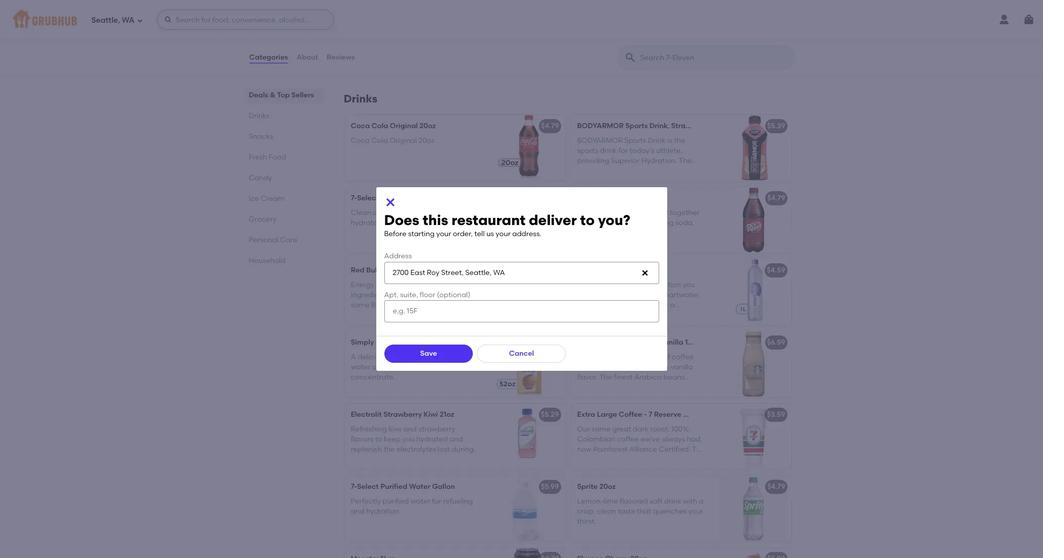 Task type: locate. For each thing, give the bounding box(es) containing it.
0 vertical spatial svg image
[[137, 17, 143, 24]]

0 vertical spatial of
[[599, 209, 605, 217]]

0 horizontal spatial svg image
[[137, 17, 143, 24]]

and down the finest
[[623, 384, 636, 392]]

with up quenches
[[683, 498, 698, 506]]

1 horizontal spatial for
[[659, 301, 669, 310]]

refreshing up day. on the left of the page
[[389, 209, 423, 217]]

1 coca from the top
[[351, 122, 370, 131]]

candy
[[249, 174, 272, 182]]

to left stay
[[446, 209, 453, 217]]

1 horizontal spatial drink
[[665, 498, 682, 506]]

thirst.
[[577, 518, 596, 527]]

0 horizontal spatial you
[[403, 436, 415, 444]]

7- up clean
[[351, 194, 357, 203]]

1 vertical spatial for
[[432, 498, 442, 506]]

0 vertical spatial original
[[390, 122, 418, 131]]

smartwater
[[658, 291, 699, 300]]

drink inside lemon-lime flavored soft drink with a crisp, clean taste that quenches your thirst.
[[665, 498, 682, 506]]

and inside perfectly purified water for refueling and hydration.
[[351, 508, 365, 516]]

water up perfectly purified water for refueling and hydration.
[[409, 483, 431, 492]]

extra
[[577, 411, 596, 420]]

flavor
[[391, 59, 410, 67]]

a delicious orange juice free from water or preservtives and not from concentrate.
[[351, 353, 468, 382]]

with up arabica
[[633, 363, 647, 372]]

ice
[[249, 195, 259, 203]]

soft
[[650, 498, 663, 506]]

0 horizontal spatial drinks
[[249, 112, 270, 120]]

red bull 12oz image
[[489, 260, 565, 326]]

1 vertical spatial water
[[351, 363, 371, 372]]

lost
[[438, 446, 450, 454]]

highly
[[434, 281, 454, 289]]

to right fun
[[364, 49, 371, 57]]

0 vertical spatial flavors
[[617, 209, 639, 217]]

hydration.
[[366, 508, 401, 516]]

and up during
[[450, 436, 463, 444]]

1 vertical spatial svg image
[[384, 197, 396, 209]]

strawberry right drink,
[[672, 122, 710, 131]]

svg image right 'wa'
[[137, 17, 143, 24]]

21oz
[[440, 411, 455, 420]]

flavors up replenish
[[351, 436, 374, 444]]

1 vertical spatial hydrated
[[417, 436, 448, 444]]

0 vertical spatial drinks
[[344, 93, 378, 105]]

divine
[[649, 363, 669, 372]]

your down this
[[437, 230, 451, 238]]

clean and refreshing water to stay hydrated all day.
[[351, 209, 469, 227]]

1 vertical spatial drink
[[665, 498, 682, 506]]

creamy
[[615, 353, 641, 362]]

added
[[593, 301, 616, 310]]

1 vertical spatial refreshing
[[640, 219, 674, 227]]

and down juice
[[424, 363, 438, 372]]

1 vertical spatial can
[[577, 291, 591, 300]]

can up vapor
[[613, 281, 626, 289]]

hydrated down strawberry
[[417, 436, 448, 444]]

$5.39
[[768, 122, 786, 131]]

2 horizontal spatial of
[[664, 353, 671, 362]]

a right the soft
[[699, 498, 704, 506]]

from right not
[[452, 363, 468, 372]]

2 vertical spatial svg image
[[641, 269, 649, 277]]

can
[[613, 281, 626, 289], [577, 291, 591, 300]]

2 vertical spatial $4.79
[[768, 483, 786, 492]]

drink up apt,
[[376, 281, 393, 289]]

taste
[[618, 508, 636, 516]]

tell
[[475, 230, 485, 238]]

0 vertical spatial can
[[613, 281, 626, 289]]

electrolytes inside refreshing kiwi and strawberry flavors to keep you hydrated and replenish the electrolytes lost during exercise.
[[397, 446, 436, 454]]

rich
[[608, 384, 621, 392]]

b-
[[371, 301, 379, 310]]

1 horizontal spatial svg image
[[1023, 14, 1036, 26]]

1 horizontal spatial of
[[599, 209, 605, 217]]

1 horizontal spatial can
[[613, 281, 626, 289]]

water down a
[[351, 363, 371, 372]]

crisp down different
[[410, 49, 426, 57]]

1 7- from the top
[[351, 194, 357, 203]]

svg image
[[137, 17, 143, 24], [384, 197, 396, 209], [641, 269, 649, 277]]

1 vertical spatial $4.79
[[768, 194, 786, 203]]

flavor.
[[577, 374, 598, 382]]

flavors
[[617, 209, 639, 217], [351, 436, 374, 444]]

1 original from the top
[[390, 122, 418, 131]]

your right us
[[496, 230, 511, 238]]

1 select from the top
[[357, 194, 379, 203]]

dr pepper 20oz image
[[716, 188, 792, 253]]

1 vertical spatial select
[[357, 483, 379, 492]]

your inside lemon-lime flavored soft drink with a crisp, clean taste that quenches your thirst.
[[689, 508, 704, 516]]

0 horizontal spatial crisp
[[410, 49, 426, 57]]

of up group
[[391, 291, 398, 300]]

a up taste. at the bottom right
[[670, 301, 675, 310]]

crisp
[[410, 49, 426, 57], [647, 312, 663, 320]]

crisp inside funyuns® onion flavored rings are a deliciously different snack that's fun to eat, with a crisp texture and zesty onion flavor
[[410, 49, 426, 57]]

0 vertical spatial $4.79
[[541, 122, 559, 131]]

smartwater 1l image
[[716, 260, 792, 326]]

frappuccino
[[614, 339, 658, 347]]

starting
[[408, 230, 435, 238]]

and inside the energy drink containing highly quality ingredients of caffeine, taurine, some b-group vitamins, and sugars.
[[435, 301, 448, 310]]

svg image up taste; on the right bottom
[[641, 269, 649, 277]]

0 vertical spatial electrolytes
[[618, 301, 658, 310]]

1 horizontal spatial drinks
[[344, 93, 378, 105]]

with up distinctive
[[577, 301, 592, 310]]

$4.59
[[767, 267, 786, 275]]

to down dr
[[580, 212, 595, 229]]

$9.59
[[541, 339, 559, 347]]

1 horizontal spatial hydrated
[[417, 436, 448, 444]]

1 horizontal spatial your
[[496, 230, 511, 238]]

0 horizontal spatial can
[[577, 291, 591, 300]]

0 vertical spatial coca cola original 20oz
[[351, 122, 436, 131]]

deliver
[[529, 212, 577, 229]]

0 horizontal spatial flavors
[[351, 436, 374, 444]]

extra large coffee - 7 reserve colombian 24oz image
[[716, 404, 792, 470]]

the
[[384, 446, 395, 454]]

bodyarmor sports drink, strawberry banana 28oz
[[577, 122, 757, 131]]

containing
[[395, 281, 432, 289]]

$4.79 for blend of 23 flavors married together to form a pefectly refreshing soda.
[[768, 194, 786, 203]]

1 vertical spatial electrolytes
[[397, 446, 436, 454]]

drinks down zesty
[[344, 93, 378, 105]]

or
[[372, 363, 379, 372]]

electrolit strawberry kiwi 21oz
[[351, 411, 455, 420]]

fresh
[[249, 153, 267, 162]]

$5.29
[[541, 411, 559, 420]]

select up perfectly
[[357, 483, 379, 492]]

address
[[384, 252, 412, 261]]

select
[[357, 194, 379, 203], [357, 483, 379, 492]]

select up clean
[[357, 194, 379, 203]]

slurpee cherry 30oz image
[[716, 549, 792, 559]]

pure
[[614, 312, 630, 320]]

extra large coffee - 7 reserve colombian 24oz
[[577, 411, 740, 420]]

and down perfectly
[[351, 508, 365, 516]]

a down different
[[404, 49, 408, 57]]

1 vertical spatial of
[[391, 291, 398, 300]]

of inside the energy drink containing highly quality ingredients of caffeine, taurine, some b-group vitamins, and sugars.
[[391, 291, 398, 300]]

12oz
[[381, 267, 395, 275]]

does this restaurant deliver to you? before starting your order, tell us your address.
[[384, 212, 631, 238]]

0 vertical spatial crisp
[[410, 49, 426, 57]]

a down 23
[[604, 219, 609, 227]]

drink
[[376, 281, 393, 289], [665, 498, 682, 506]]

0 vertical spatial drink
[[376, 281, 393, 289]]

married
[[641, 209, 668, 217]]

drinks
[[344, 93, 378, 105], [249, 112, 270, 120]]

1 vertical spatial 7-
[[351, 483, 357, 492]]

0 vertical spatial hydrated
[[351, 219, 382, 227]]

1 vertical spatial water
[[409, 483, 431, 492]]

0 horizontal spatial hydrated
[[351, 219, 382, 227]]

red bull 12oz
[[351, 267, 395, 275]]

7- up perfectly
[[351, 483, 357, 492]]

a left the rich
[[602, 384, 606, 392]]

7-select water 24 pack image
[[489, 188, 565, 253]]

20oz
[[420, 122, 436, 131], [419, 136, 435, 145], [614, 194, 630, 203], [600, 483, 616, 492]]

1 vertical spatial strawberry
[[384, 411, 422, 420]]

of left 23
[[599, 209, 605, 217]]

$6.59
[[767, 339, 786, 347]]

to
[[364, 49, 371, 57], [446, 209, 453, 217], [580, 212, 595, 229], [577, 219, 584, 227], [375, 436, 382, 444]]

flavors inside refreshing kiwi and strawberry flavors to keep you hydrated and replenish the electrolytes lost during exercise.
[[351, 436, 374, 444]]

and inside purity you can taste; hydration you can feel. vapor distilled smartwater with added electrolytes for a distinctive pure and crisp taste.
[[631, 312, 645, 320]]

0 horizontal spatial refreshing
[[389, 209, 423, 217]]

and
[[454, 49, 468, 57], [373, 209, 387, 217], [435, 301, 448, 310], [631, 312, 645, 320], [424, 363, 438, 372], [577, 363, 591, 372], [623, 384, 636, 392], [403, 425, 417, 434], [450, 436, 463, 444], [351, 508, 365, 516]]

stay
[[455, 209, 469, 217]]

drink inside the energy drink containing highly quality ingredients of caffeine, taurine, some b-group vitamins, and sugars.
[[376, 281, 393, 289]]

suite,
[[400, 291, 418, 299]]

1 horizontal spatial flavors
[[617, 209, 639, 217]]

of up divine
[[664, 353, 671, 362]]

e,g. 555 Main St, New York NY 10018 search field
[[384, 262, 659, 284]]

2 7- from the top
[[351, 483, 357, 492]]

with inside discover a creamy blend of coffee and milk, mixed with divine vanilla flavor. the finest arabica beans create a rich and undeniably luscious beverage.
[[633, 363, 647, 372]]

0 vertical spatial coca
[[351, 122, 370, 131]]

and up "all"
[[373, 209, 387, 217]]

for up taste. at the bottom right
[[659, 301, 669, 310]]

starbucks frappuccino vanilla 13.7oz
[[577, 339, 706, 347]]

0 vertical spatial refreshing
[[389, 209, 423, 217]]

and down taurine,
[[435, 301, 448, 310]]

0 vertical spatial 7-
[[351, 194, 357, 203]]

2 vertical spatial of
[[664, 353, 671, 362]]

refreshing down married
[[640, 219, 674, 227]]

drink up quenches
[[665, 498, 682, 506]]

svg image left 24
[[384, 197, 396, 209]]

can down purity at right
[[577, 291, 591, 300]]

drinks down deals
[[249, 112, 270, 120]]

0 vertical spatial strawberry
[[672, 122, 710, 131]]

lemon-lime flavored soft drink with a crisp, clean taste that quenches your thirst.
[[577, 498, 704, 527]]

you up smartwater
[[683, 281, 695, 289]]

0 horizontal spatial electrolytes
[[397, 446, 436, 454]]

0 vertical spatial cola
[[372, 122, 388, 131]]

replenish
[[351, 446, 382, 454]]

onion
[[391, 28, 411, 37]]

for
[[659, 301, 669, 310], [432, 498, 442, 506]]

2 original from the top
[[390, 136, 417, 145]]

from up not
[[449, 353, 465, 362]]

$4.79 for lemon-lime flavored soft drink with a crisp, clean taste that quenches your thirst.
[[768, 483, 786, 492]]

to inside refreshing kiwi and strawberry flavors to keep you hydrated and replenish the electrolytes lost during exercise.
[[375, 436, 382, 444]]

svg image
[[1023, 14, 1036, 26], [164, 16, 172, 24]]

1 vertical spatial coca
[[351, 136, 370, 145]]

personal care tab
[[249, 235, 320, 246]]

(optional)
[[437, 291, 471, 299]]

your right quenches
[[689, 508, 704, 516]]

you up feel.
[[599, 281, 611, 289]]

funyuns®
[[351, 28, 389, 37]]

0 horizontal spatial water
[[381, 194, 402, 203]]

water down pack
[[425, 209, 444, 217]]

0 horizontal spatial drink
[[376, 281, 393, 289]]

the
[[600, 374, 613, 382]]

water left 24
[[381, 194, 402, 203]]

electrolit strawberry kiwi 21oz image
[[489, 404, 565, 470]]

with up flavor
[[387, 49, 402, 57]]

1 vertical spatial drinks
[[249, 112, 270, 120]]

food
[[269, 153, 286, 162]]

1 horizontal spatial svg image
[[384, 197, 396, 209]]

1 horizontal spatial crisp
[[647, 312, 663, 320]]

water inside clean and refreshing water to stay hydrated all day.
[[425, 209, 444, 217]]

seattle,
[[91, 15, 120, 25]]

1 horizontal spatial electrolytes
[[618, 301, 658, 310]]

water down 7-select purified water gallon
[[411, 498, 431, 506]]

1 vertical spatial crisp
[[647, 312, 663, 320]]

and inside funyuns® onion flavored rings are a deliciously different snack that's fun to eat, with a crisp texture and zesty onion flavor
[[454, 49, 468, 57]]

you right keep
[[403, 436, 415, 444]]

cancel button
[[477, 345, 566, 363]]

2 cola from the top
[[372, 136, 388, 145]]

original
[[390, 122, 418, 131], [390, 136, 417, 145]]

before
[[384, 230, 407, 238]]

0 horizontal spatial strawberry
[[384, 411, 422, 420]]

a inside blend of 23 flavors married together to form a pefectly refreshing soda.
[[604, 219, 609, 227]]

strawberry up kiwi
[[384, 411, 422, 420]]

0 horizontal spatial for
[[432, 498, 442, 506]]

2 horizontal spatial svg image
[[641, 269, 649, 277]]

starbucks frappuccino vanilla 13.7oz image
[[716, 332, 792, 398]]

1 vertical spatial flavors
[[351, 436, 374, 444]]

hydrated down clean
[[351, 219, 382, 227]]

0 horizontal spatial of
[[391, 291, 398, 300]]

quality
[[456, 281, 479, 289]]

and right pure
[[631, 312, 645, 320]]

for inside perfectly purified water for refueling and hydration.
[[432, 498, 442, 506]]

pefectly
[[610, 219, 638, 227]]

hydrated inside refreshing kiwi and strawberry flavors to keep you hydrated and replenish the electrolytes lost during exercise.
[[417, 436, 448, 444]]

to down blend
[[577, 219, 584, 227]]

electrolytes down distilled
[[618, 301, 658, 310]]

0 vertical spatial water
[[425, 209, 444, 217]]

ice cream tab
[[249, 194, 320, 204]]

kiwi
[[424, 411, 438, 420]]

$4.79 for coca cola original 20oz
[[541, 122, 559, 131]]

1 vertical spatial coca cola original 20oz
[[351, 136, 435, 145]]

hydrated inside clean and refreshing water to stay hydrated all day.
[[351, 219, 382, 227]]

1 vertical spatial original
[[390, 136, 417, 145]]

2 horizontal spatial your
[[689, 508, 704, 516]]

flavors up pefectly
[[617, 209, 639, 217]]

magnifying glass icon image
[[624, 52, 637, 64]]

arabica
[[635, 374, 662, 382]]

7- for 7-select water 24 pack
[[351, 194, 357, 203]]

your for lemon-
[[689, 508, 704, 516]]

with inside funyuns® onion flavored rings are a deliciously different snack that's fun to eat, with a crisp texture and zesty onion flavor
[[387, 49, 402, 57]]

for down gallon
[[432, 498, 442, 506]]

0 vertical spatial select
[[357, 194, 379, 203]]

kiwi
[[389, 425, 402, 434]]

banana
[[712, 122, 739, 131]]

a up fun
[[351, 38, 356, 47]]

simply orange juice 52oz
[[351, 339, 441, 347]]

crisp left taste. at the bottom right
[[647, 312, 663, 320]]

1 horizontal spatial refreshing
[[640, 219, 674, 227]]

7-select purified water gallon
[[351, 483, 455, 492]]

drinks inside drinks tab
[[249, 112, 270, 120]]

to left keep
[[375, 436, 382, 444]]

rings
[[444, 28, 463, 37]]

feel.
[[592, 291, 607, 300]]

0 vertical spatial for
[[659, 301, 669, 310]]

electrolytes down keep
[[397, 446, 436, 454]]

2 vertical spatial water
[[411, 498, 431, 506]]

grocery tab
[[249, 214, 320, 225]]

2 select from the top
[[357, 483, 379, 492]]

1 vertical spatial cola
[[372, 136, 388, 145]]

and down that's
[[454, 49, 468, 57]]



Task type: vqa. For each thing, say whether or not it's contained in the screenshot.


Task type: describe. For each thing, give the bounding box(es) containing it.
23
[[607, 209, 615, 217]]

taurine,
[[432, 291, 460, 300]]

bull
[[366, 267, 379, 275]]

electrolytes inside purity you can taste; hydration you can feel. vapor distilled smartwater with added electrolytes for a distinctive pure and crisp taste.
[[618, 301, 658, 310]]

2 horizontal spatial you
[[683, 281, 695, 289]]

0 horizontal spatial your
[[437, 230, 451, 238]]

fun
[[351, 49, 362, 57]]

refreshing kiwi and strawberry flavors to keep you hydrated and replenish the electrolytes lost during exercise.
[[351, 425, 474, 465]]

keep
[[384, 436, 401, 444]]

deals
[[249, 91, 268, 100]]

fresh food
[[249, 153, 286, 162]]

blend of 23 flavors married together to form a pefectly refreshing soda.
[[577, 209, 700, 227]]

a up mixed
[[608, 353, 613, 362]]

distinctive
[[577, 312, 612, 320]]

perfectly
[[351, 498, 381, 506]]

to inside blend of 23 flavors married together to form a pefectly refreshing soda.
[[577, 219, 584, 227]]

of inside discover a creamy blend of coffee and milk, mixed with divine vanilla flavor. the finest arabica beans create a rich and undeniably luscious beverage.
[[664, 353, 671, 362]]

funyuns onion flavored rings 6oz image
[[489, 7, 565, 73]]

exercise.
[[351, 456, 381, 465]]

distilled
[[630, 291, 657, 300]]

blend
[[577, 209, 597, 217]]

snacks tab
[[249, 131, 320, 142]]

crisp,
[[577, 508, 596, 516]]

52oz
[[425, 339, 441, 347]]

&
[[270, 91, 276, 100]]

address.
[[513, 230, 542, 238]]

simply
[[351, 339, 374, 347]]

save button
[[384, 345, 473, 363]]

pack
[[414, 194, 431, 203]]

are
[[465, 28, 476, 37]]

water inside perfectly purified water for refueling and hydration.
[[411, 498, 431, 506]]

bodyarmor sports drink, strawberry banana 28oz image
[[716, 115, 792, 181]]

a inside purity you can taste; hydration you can feel. vapor distilled smartwater with added electrolytes for a distinctive pure and crisp taste.
[[670, 301, 675, 310]]

candy tab
[[249, 173, 320, 183]]

undeniably
[[638, 384, 676, 392]]

reviews button
[[326, 39, 355, 76]]

juice
[[404, 339, 423, 347]]

sprite
[[577, 483, 598, 492]]

energy
[[351, 281, 375, 289]]

deals & top sellers tab
[[249, 90, 320, 101]]

categories button
[[249, 39, 289, 76]]

vanilla
[[660, 339, 684, 347]]

7-select water 24 pack
[[351, 194, 431, 203]]

2 coca from the top
[[351, 136, 370, 145]]

mixed
[[610, 363, 631, 372]]

luscious
[[678, 384, 705, 392]]

funyuns® onion flavored rings are a deliciously different snack that's fun to eat, with a crisp texture and zesty onion flavor
[[351, 28, 476, 67]]

colombian
[[683, 411, 722, 420]]

vapor
[[608, 291, 629, 300]]

1 vertical spatial from
[[452, 363, 468, 372]]

1 horizontal spatial you
[[599, 281, 611, 289]]

preservtives
[[381, 363, 422, 372]]

refueling
[[443, 498, 473, 506]]

personal
[[249, 236, 279, 245]]

about button
[[296, 39, 319, 76]]

$12.39
[[539, 194, 559, 203]]

0 horizontal spatial svg image
[[164, 16, 172, 24]]

monster 16oz image
[[489, 549, 565, 559]]

7
[[649, 411, 653, 420]]

snacks
[[249, 132, 273, 141]]

dr
[[577, 194, 585, 203]]

finest
[[614, 374, 633, 382]]

caffeine,
[[400, 291, 431, 300]]

2 coca cola original 20oz from the top
[[351, 136, 435, 145]]

1 cola from the top
[[372, 122, 388, 131]]

deals & top sellers
[[249, 91, 314, 100]]

quenches
[[653, 508, 687, 516]]

cancel
[[509, 350, 534, 358]]

7-select purified water gallon image
[[489, 477, 565, 542]]

deliciously
[[357, 38, 393, 47]]

7- for 7-select purified water gallon
[[351, 483, 357, 492]]

create
[[577, 384, 600, 392]]

0 vertical spatial from
[[449, 353, 465, 362]]

flavors inside blend of 23 flavors married together to form a pefectly refreshing soda.
[[617, 209, 639, 217]]

onion
[[370, 59, 389, 67]]

28oz
[[741, 122, 757, 131]]

and up flavor.
[[577, 363, 591, 372]]

of inside blend of 23 flavors married together to form a pefectly refreshing soda.
[[599, 209, 605, 217]]

0 vertical spatial water
[[381, 194, 402, 203]]

blend
[[643, 353, 662, 362]]

your for does
[[496, 230, 511, 238]]

snack
[[425, 38, 446, 47]]

coffee
[[672, 353, 694, 362]]

main navigation navigation
[[0, 0, 1044, 39]]

during
[[452, 446, 474, 454]]

personal care
[[249, 236, 297, 245]]

sprite 20oz image
[[716, 477, 792, 542]]

select for purified
[[357, 483, 379, 492]]

seattle, wa
[[91, 15, 135, 25]]

household
[[249, 257, 286, 265]]

and inside clean and refreshing water to stay hydrated all day.
[[373, 209, 387, 217]]

a inside lemon-lime flavored soft drink with a crisp, clean taste that quenches your thirst.
[[699, 498, 704, 506]]

soda.
[[676, 219, 694, 227]]

with inside purity you can taste; hydration you can feel. vapor distilled smartwater with added electrolytes for a distinctive pure and crisp taste.
[[577, 301, 592, 310]]

1 horizontal spatial strawberry
[[672, 122, 710, 131]]

electrolit
[[351, 411, 382, 420]]

for inside purity you can taste; hydration you can feel. vapor distilled smartwater with added electrolytes for a distinctive pure and crisp taste.
[[659, 301, 669, 310]]

1 coca cola original 20oz from the top
[[351, 122, 436, 131]]

this
[[423, 212, 448, 229]]

strawberry
[[419, 425, 456, 434]]

beans
[[664, 374, 685, 382]]

1 horizontal spatial water
[[409, 483, 431, 492]]

vitamins,
[[401, 301, 433, 310]]

drinks tab
[[249, 111, 320, 121]]

refreshing inside clean and refreshing water to stay hydrated all day.
[[389, 209, 423, 217]]

flavored
[[620, 498, 648, 506]]

and right kiwi
[[403, 425, 417, 434]]

beverage.
[[577, 394, 612, 403]]

fresh food tab
[[249, 152, 320, 163]]

household tab
[[249, 256, 320, 266]]

concentrate.
[[351, 374, 395, 382]]

e,g. 15F search field
[[384, 301, 659, 323]]

apt, suite, floor (optional)
[[384, 291, 471, 299]]

select for water
[[357, 194, 379, 203]]

water inside "a delicious orange juice free from water or preservtives and not from concentrate."
[[351, 363, 371, 372]]

wa
[[122, 15, 135, 25]]

a
[[351, 353, 356, 362]]

red
[[351, 267, 365, 275]]

lime
[[604, 498, 618, 506]]

starbucks
[[577, 339, 612, 347]]

perfectly purified water for refueling and hydration.
[[351, 498, 473, 516]]

svg image inside main navigation navigation
[[137, 17, 143, 24]]

discover a creamy blend of coffee and milk, mixed with divine vanilla flavor. the finest arabica beans create a rich and undeniably luscious beverage.
[[577, 353, 705, 403]]

and inside "a delicious orange juice free from water or preservtives and not from concentrate."
[[424, 363, 438, 372]]

that
[[637, 508, 652, 516]]

simply orange juice 52oz image
[[489, 332, 565, 398]]

clean
[[597, 508, 617, 516]]

crisp inside purity you can taste; hydration you can feel. vapor distilled smartwater with added electrolytes for a distinctive pure and crisp taste.
[[647, 312, 663, 320]]

to inside clean and refreshing water to stay hydrated all day.
[[446, 209, 453, 217]]

vanilla
[[671, 363, 693, 372]]

to inside does this restaurant deliver to you? before starting your order, tell us your address.
[[580, 212, 595, 229]]

coca cola original 20oz image
[[489, 115, 565, 181]]

delicious
[[358, 353, 388, 362]]

with inside lemon-lime flavored soft drink with a crisp, clean taste that quenches your thirst.
[[683, 498, 698, 506]]

day.
[[394, 219, 408, 227]]

refreshing inside blend of 23 flavors married together to form a pefectly refreshing soda.
[[640, 219, 674, 227]]

to inside funyuns® onion flavored rings are a deliciously different snack that's fun to eat, with a crisp texture and zesty onion flavor
[[364, 49, 371, 57]]

all
[[384, 219, 392, 227]]

restaurant
[[452, 212, 526, 229]]

you inside refreshing kiwi and strawberry flavors to keep you hydrated and replenish the electrolytes lost during exercise.
[[403, 436, 415, 444]]



